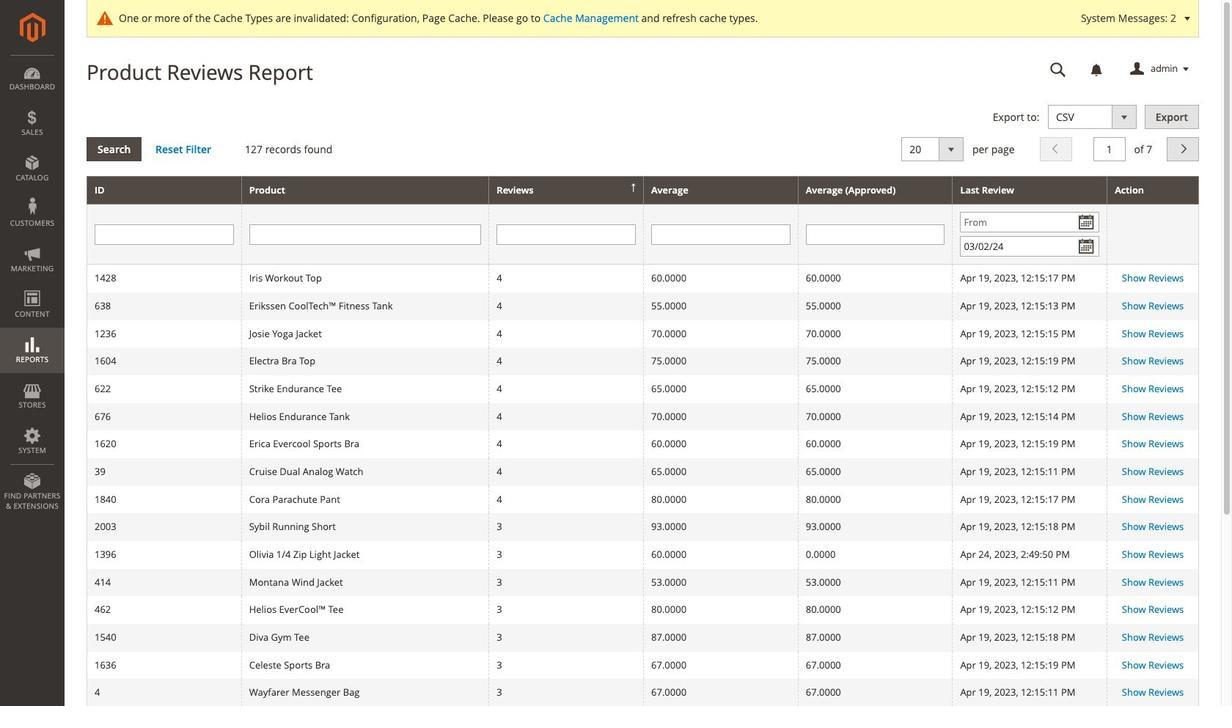 Task type: locate. For each thing, give the bounding box(es) containing it.
menu bar
[[0, 55, 65, 519]]

None text field
[[1040, 56, 1077, 82], [1093, 137, 1126, 161], [249, 224, 481, 245], [497, 224, 636, 245], [651, 224, 790, 245], [806, 224, 945, 245], [1040, 56, 1077, 82], [1093, 137, 1126, 161], [249, 224, 481, 245], [497, 224, 636, 245], [651, 224, 790, 245], [806, 224, 945, 245]]

None text field
[[95, 224, 234, 245]]



Task type: describe. For each thing, give the bounding box(es) containing it.
To text field
[[960, 236, 1099, 257]]

From text field
[[960, 212, 1099, 233]]

magento admin panel image
[[19, 12, 45, 43]]



